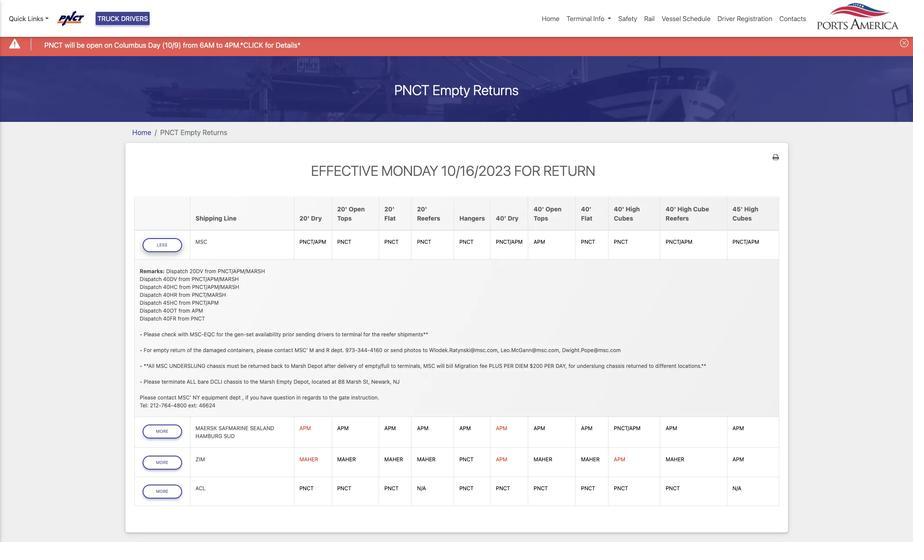 Task type: vqa. For each thing, say whether or not it's contained in the screenshot.
Booking Inquiry
no



Task type: locate. For each thing, give the bounding box(es) containing it.
40' for 40' high cubes
[[614, 205, 624, 213]]

• for • **all msc underslung chassis must be returned back to marsh depot after delivery of empty/full to terminals, msc will bill migration fee plus per diem $200 per day, for underslung chassis returned to different locations.**
[[140, 363, 142, 369]]

• up 'tel:'
[[140, 379, 142, 385]]

tops inside 20' open tops
[[337, 214, 352, 222]]

cube
[[693, 205, 709, 213]]

0 horizontal spatial tops
[[337, 214, 352, 222]]

monday
[[382, 162, 438, 179]]

for
[[514, 162, 541, 179]]

tops
[[337, 214, 352, 222], [534, 214, 548, 222]]

1 horizontal spatial home
[[542, 14, 560, 22]]

0 horizontal spatial open
[[349, 205, 365, 213]]

0 vertical spatial more button
[[142, 425, 182, 439]]

fee
[[480, 363, 488, 369]]

0 vertical spatial contact
[[274, 347, 293, 354]]

0 horizontal spatial per
[[504, 363, 514, 369]]

1 more button from the top
[[142, 425, 182, 439]]

0 horizontal spatial dry
[[311, 214, 322, 222]]

1 more from the top
[[156, 429, 168, 434]]

• **all msc underslung chassis must be returned back to marsh depot after delivery of empty/full to terminals, msc will bill migration fee plus per diem $200 per day, for underslung chassis returned to different locations.**
[[140, 363, 706, 369]]

for
[[144, 347, 152, 354]]

more button left acl
[[142, 485, 182, 499]]

more button left zim
[[142, 456, 182, 470]]

•  for empty return of the damaged containers, please contact msc' m and r dept. 973-344-4160 or send photos  to wlodek.ratynski@msc.com, leo.mcgann@msc.com, dwight.pope@msc.com
[[140, 347, 621, 354]]

2 flat from the left
[[581, 214, 593, 222]]

dry left 20' open tops
[[311, 214, 322, 222]]

2 more from the top
[[156, 460, 168, 465]]

1 n/a from the left
[[417, 486, 426, 492]]

please down the **all
[[144, 379, 160, 385]]

1 vertical spatial be
[[241, 363, 247, 369]]

2 dry from the left
[[508, 214, 519, 222]]

open inside 20' open tops
[[349, 205, 365, 213]]

to inside please contact msc' ny equipment dept , if you have question in regards to the gate instruction. tel: 212-764-4800 ext: 46624
[[323, 394, 328, 401]]

contact down • please check with msc-eqc for the gen-set availability prior sending drivers to terminal for the reefer shipments**
[[274, 347, 293, 354]]

msc right the **all
[[156, 363, 168, 369]]

1 horizontal spatial returns
[[473, 81, 519, 98]]

tops right "20' dry"
[[337, 214, 352, 222]]

open inside 40' open tops
[[546, 205, 562, 213]]

the left gate
[[329, 394, 337, 401]]

3 high from the left
[[745, 205, 759, 213]]

2 open from the left
[[546, 205, 562, 213]]

0 vertical spatial home
[[542, 14, 560, 22]]

40' inside 40' high cubes
[[614, 205, 624, 213]]

1 vertical spatial of
[[359, 363, 364, 369]]

20' for 20' open tops
[[337, 205, 347, 213]]

2 more button from the top
[[142, 456, 182, 470]]

cubes down 45'
[[733, 214, 752, 222]]

• for • please check with msc-eqc for the gen-set availability prior sending drivers to terminal for the reefer shipments**
[[140, 331, 142, 338]]

40' right 40' flat
[[614, 205, 624, 213]]

2 horizontal spatial high
[[745, 205, 759, 213]]

msc right the terminals,
[[423, 363, 435, 369]]

from right 40hc
[[179, 284, 191, 290]]

cubes inside 45' high cubes
[[733, 214, 752, 222]]

from inside alert
[[183, 41, 198, 49]]

0 vertical spatial please
[[144, 331, 160, 338]]

1 horizontal spatial high
[[678, 205, 692, 213]]

be right must
[[241, 363, 247, 369]]

20' inside 20' reefers
[[417, 205, 427, 213]]

returned down "please"
[[248, 363, 270, 369]]

• for • please terminate all bare dcli chassis to the marsh empty depot, located at 88 marsh st, newark, nj
[[140, 379, 142, 385]]

2 high from the left
[[678, 205, 692, 213]]

n/a
[[417, 486, 426, 492], [733, 486, 742, 492]]

dwight.pope@msc.com
[[562, 347, 621, 354]]

1 horizontal spatial cubes
[[733, 214, 752, 222]]

1 vertical spatial home
[[132, 128, 151, 136]]

0 horizontal spatial be
[[77, 41, 85, 49]]

tel:
[[140, 402, 149, 409]]

msc
[[196, 239, 207, 245], [156, 363, 168, 369], [423, 363, 435, 369]]

• left for
[[140, 347, 142, 354]]

safety link
[[615, 10, 641, 27]]

0 horizontal spatial cubes
[[614, 214, 633, 222]]

open for 20' open tops
[[349, 205, 365, 213]]

2 returned from the left
[[626, 363, 648, 369]]

1 horizontal spatial be
[[241, 363, 247, 369]]

please
[[144, 331, 160, 338], [144, 379, 160, 385], [140, 394, 156, 401]]

• left the **all
[[140, 363, 142, 369]]

1 horizontal spatial msc
[[196, 239, 207, 245]]

1 horizontal spatial open
[[546, 205, 562, 213]]

more for zim
[[156, 460, 168, 465]]

contact up 764-
[[158, 394, 176, 401]]

1 horizontal spatial will
[[437, 363, 445, 369]]

dry left 40' open tops
[[508, 214, 519, 222]]

1 cubes from the left
[[614, 214, 633, 222]]

more down 764-
[[156, 429, 168, 434]]

tops inside 40' open tops
[[534, 214, 548, 222]]

1 vertical spatial pnct/apm/marsh
[[192, 276, 239, 282]]

2 • from the top
[[140, 347, 142, 354]]

0 horizontal spatial pnct empty returns
[[160, 128, 227, 136]]

tops for 40'
[[534, 214, 548, 222]]

msc' up 4800
[[178, 394, 191, 401]]

40' inside 40' high cube reefers
[[666, 205, 676, 213]]

reefer
[[381, 331, 396, 338]]

driver
[[718, 14, 735, 22]]

with
[[178, 331, 188, 338]]

cubes for 45'
[[733, 214, 752, 222]]

reefers
[[417, 214, 440, 222], [666, 214, 689, 222]]

msc'
[[295, 347, 308, 354], [178, 394, 191, 401]]

6 maher from the left
[[581, 456, 600, 463]]

for left details*
[[265, 41, 274, 49]]

per left diem
[[504, 363, 514, 369]]

1 vertical spatial pnct empty returns
[[160, 128, 227, 136]]

0 horizontal spatial n/a
[[417, 486, 426, 492]]

0 horizontal spatial returned
[[248, 363, 270, 369]]

2 vertical spatial pnct/apm/marsh
[[192, 284, 239, 290]]

1 vertical spatial msc'
[[178, 394, 191, 401]]

40' left cube
[[666, 205, 676, 213]]

40' for 40' open tops
[[534, 205, 544, 213]]

and
[[316, 347, 325, 354]]

2 vertical spatial more button
[[142, 485, 182, 499]]

40hr
[[163, 292, 177, 298]]

locations.**
[[678, 363, 706, 369]]

40' inside 40' flat
[[581, 205, 592, 213]]

please up 'tel:'
[[140, 394, 156, 401]]

pnct
[[44, 41, 63, 49], [394, 81, 430, 98], [160, 128, 179, 136], [337, 239, 352, 245], [385, 239, 399, 245], [417, 239, 431, 245], [460, 239, 474, 245], [581, 239, 595, 245], [614, 239, 628, 245], [191, 315, 205, 322], [460, 456, 474, 463], [300, 486, 314, 492], [337, 486, 352, 492], [385, 486, 399, 492], [460, 486, 474, 492], [496, 486, 510, 492], [534, 486, 548, 492], [581, 486, 595, 492], [614, 486, 628, 492], [666, 486, 680, 492]]

msc down shipping
[[196, 239, 207, 245]]

40' inside 40' open tops
[[534, 205, 544, 213]]

driver registration
[[718, 14, 773, 22]]

0 vertical spatial more
[[156, 429, 168, 434]]

1 flat from the left
[[385, 214, 396, 222]]

dept.
[[331, 347, 344, 354]]

20' inside 20' flat
[[385, 205, 395, 213]]

will inside alert
[[65, 41, 75, 49]]

of right return
[[187, 347, 192, 354]]

3 more button from the top
[[142, 485, 182, 499]]

pnct inside alert
[[44, 41, 63, 49]]

reefers inside 40' high cube reefers
[[666, 214, 689, 222]]

drivers
[[317, 331, 334, 338]]

drivers
[[121, 14, 148, 22]]

2 tops from the left
[[534, 214, 548, 222]]

details*
[[276, 41, 301, 49]]

2 vertical spatial more
[[156, 489, 168, 494]]

to
[[216, 41, 223, 49], [335, 331, 340, 338], [423, 347, 428, 354], [285, 363, 290, 369], [391, 363, 396, 369], [649, 363, 654, 369], [244, 379, 249, 385], [323, 394, 328, 401]]

40' right hangers
[[496, 214, 506, 222]]

0 horizontal spatial high
[[626, 205, 640, 213]]

0 horizontal spatial flat
[[385, 214, 396, 222]]

flat for 20' flat
[[385, 214, 396, 222]]

chassis up dcli
[[207, 363, 225, 369]]

high
[[626, 205, 640, 213], [678, 205, 692, 213], [745, 205, 759, 213]]

20' inside 20' open tops
[[337, 205, 347, 213]]

open left 40' flat
[[546, 205, 562, 213]]

to right 6am at the top of the page
[[216, 41, 223, 49]]

1 vertical spatial empty
[[181, 128, 201, 136]]

be
[[77, 41, 85, 49], [241, 363, 247, 369]]

1 horizontal spatial tops
[[534, 214, 548, 222]]

0 vertical spatial empty
[[433, 81, 470, 98]]

hangers
[[460, 214, 485, 222]]

msc' left m
[[295, 347, 308, 354]]

per left day,
[[544, 363, 554, 369]]

open for 40' open tops
[[546, 205, 562, 213]]

1 horizontal spatial pnct empty returns
[[394, 81, 519, 98]]

20' for 20' dry
[[300, 214, 310, 222]]

20'
[[337, 205, 347, 213], [385, 205, 395, 213], [417, 205, 427, 213], [300, 214, 310, 222]]

0 horizontal spatial returns
[[203, 128, 227, 136]]

• please terminate all bare dcli chassis to the marsh empty depot, located at 88 marsh st, newark, nj
[[140, 379, 400, 385]]

4 • from the top
[[140, 379, 142, 385]]

1 horizontal spatial flat
[[581, 214, 593, 222]]

the
[[225, 331, 233, 338], [372, 331, 380, 338], [193, 347, 201, 354], [250, 379, 258, 385], [329, 394, 337, 401]]

dcli
[[210, 379, 222, 385]]

or
[[384, 347, 389, 354]]

please
[[257, 347, 273, 354]]

1 open from the left
[[349, 205, 365, 213]]

home inside home link
[[542, 14, 560, 22]]

from right 40ot
[[179, 307, 190, 314]]

1 • from the top
[[140, 331, 142, 338]]

chassis down must
[[224, 379, 242, 385]]

flat
[[385, 214, 396, 222], [581, 214, 593, 222]]

1 horizontal spatial reefers
[[666, 214, 689, 222]]

flat left 20' reefers
[[385, 214, 396, 222]]

0 horizontal spatial msc'
[[178, 394, 191, 401]]

0 horizontal spatial home link
[[132, 128, 151, 136]]

less button
[[142, 238, 182, 252]]

0 horizontal spatial contact
[[158, 394, 176, 401]]

40dv
[[163, 276, 177, 282]]

45' high cubes
[[733, 205, 759, 222]]

88
[[338, 379, 345, 385]]

columbus
[[114, 41, 146, 49]]

1 vertical spatial more
[[156, 460, 168, 465]]

40' down for
[[534, 205, 544, 213]]

maersk
[[196, 425, 217, 432]]

from left 6am at the top of the page
[[183, 41, 198, 49]]

2 vertical spatial empty
[[277, 379, 292, 385]]

1 vertical spatial returns
[[203, 128, 227, 136]]

eqc
[[204, 331, 215, 338]]

for
[[265, 41, 274, 49], [216, 331, 223, 338], [364, 331, 370, 338], [569, 363, 576, 369]]

dry for 20' dry
[[311, 214, 322, 222]]

of
[[187, 347, 192, 354], [359, 363, 364, 369]]

1 vertical spatial contact
[[158, 394, 176, 401]]

1 dry from the left
[[311, 214, 322, 222]]

1 horizontal spatial of
[[359, 363, 364, 369]]

20' reefers
[[417, 205, 440, 222]]

be inside alert
[[77, 41, 85, 49]]

40' right 40' open tops
[[581, 205, 592, 213]]

more button down 764-
[[142, 425, 182, 439]]

more left acl
[[156, 489, 168, 494]]

1 horizontal spatial marsh
[[291, 363, 306, 369]]

0 vertical spatial will
[[65, 41, 75, 49]]

2 reefers from the left
[[666, 214, 689, 222]]

more button for zim
[[142, 456, 182, 470]]

1 reefers from the left
[[417, 214, 440, 222]]

equipment
[[202, 394, 228, 401]]

more button for acl
[[142, 485, 182, 499]]

1 horizontal spatial per
[[544, 363, 554, 369]]

cubes inside 40' high cubes
[[614, 214, 633, 222]]

0 vertical spatial returns
[[473, 81, 519, 98]]

1 horizontal spatial n/a
[[733, 486, 742, 492]]

day,
[[556, 363, 567, 369]]

returned left the different
[[626, 363, 648, 369]]

1 high from the left
[[626, 205, 640, 213]]

3 more from the top
[[156, 489, 168, 494]]

2 cubes from the left
[[733, 214, 752, 222]]

2 vertical spatial please
[[140, 394, 156, 401]]

set
[[246, 331, 254, 338]]

rail
[[644, 14, 655, 22]]

dispatch
[[166, 268, 188, 275], [140, 276, 162, 282], [140, 284, 162, 290], [140, 292, 162, 298], [140, 300, 162, 306], [140, 307, 162, 314], [140, 315, 162, 322]]

1 vertical spatial more button
[[142, 456, 182, 470]]

0 vertical spatial be
[[77, 41, 85, 49]]

0 horizontal spatial will
[[65, 41, 75, 49]]

availability
[[255, 331, 281, 338]]

flat right 40' open tops
[[581, 214, 593, 222]]

marsh up depot,
[[291, 363, 306, 369]]

40ot
[[163, 307, 177, 314]]

quick links
[[9, 14, 43, 22]]

high inside 40' high cube reefers
[[678, 205, 692, 213]]

to right regards
[[323, 394, 328, 401]]

maher
[[300, 456, 318, 463], [337, 456, 356, 463], [385, 456, 403, 463], [417, 456, 436, 463], [534, 456, 552, 463], [581, 456, 600, 463], [666, 456, 685, 463]]

will left open
[[65, 41, 75, 49]]

40' for 40' high cube reefers
[[666, 205, 676, 213]]

0 vertical spatial of
[[187, 347, 192, 354]]

terminal info link
[[563, 10, 615, 27]]

0 vertical spatial msc'
[[295, 347, 308, 354]]

be left open
[[77, 41, 85, 49]]

different
[[656, 363, 677, 369]]

40' high cube reefers
[[666, 205, 709, 222]]

4160
[[370, 347, 383, 354]]

1 horizontal spatial returned
[[626, 363, 648, 369]]

empty/full
[[365, 363, 390, 369]]

4pm.*click
[[225, 41, 263, 49]]

high inside 40' high cubes
[[626, 205, 640, 213]]

1 horizontal spatial dry
[[508, 214, 519, 222]]

m
[[309, 347, 314, 354]]

3 maher from the left
[[385, 456, 403, 463]]

please for check
[[144, 331, 160, 338]]

vessel
[[662, 14, 681, 22]]

1 horizontal spatial contact
[[274, 347, 293, 354]]

0 horizontal spatial home
[[132, 128, 151, 136]]

empty
[[433, 81, 470, 98], [181, 128, 201, 136], [277, 379, 292, 385]]

depot,
[[294, 379, 310, 385]]

to right drivers
[[335, 331, 340, 338]]

cubes for 40'
[[614, 214, 633, 222]]

more left zim
[[156, 460, 168, 465]]

home
[[542, 14, 560, 22], [132, 128, 151, 136]]

•
[[140, 331, 142, 338], [140, 347, 142, 354], [140, 363, 142, 369], [140, 379, 142, 385]]

0 vertical spatial home link
[[539, 10, 563, 27]]

the down msc-
[[193, 347, 201, 354]]

remarks: dispatch 20dv from pnct/apm/marsh dispatch 40dv from pnct/apm/marsh dispatch 40hc from pnct/apm/marsh dispatch 40hr from pnct/marsh dispatch 45hc from pnct/apm dispatch 40ot from apm dispatch 40fr from pnct
[[140, 268, 265, 322]]

open
[[87, 41, 103, 49]]

open left 20' flat
[[349, 205, 365, 213]]

• left check
[[140, 331, 142, 338]]

3 • from the top
[[140, 363, 142, 369]]

print image
[[773, 153, 779, 160]]

will left bill
[[437, 363, 445, 369]]

located
[[312, 379, 330, 385]]

more for maersk safmarine sealand hamburg sud
[[156, 429, 168, 434]]

1 vertical spatial please
[[144, 379, 160, 385]]

2 per from the left
[[544, 363, 554, 369]]

0 horizontal spatial of
[[187, 347, 192, 354]]

contacts
[[780, 14, 806, 22]]

marsh right '88'
[[346, 379, 362, 385]]

high inside 45' high cubes
[[745, 205, 759, 213]]

of right 'delivery'
[[359, 363, 364, 369]]

to inside alert
[[216, 41, 223, 49]]

tops for 20'
[[337, 214, 352, 222]]

marsh up have
[[260, 379, 275, 385]]

please inside please contact msc' ny equipment dept , if you have question in regards to the gate instruction. tel: 212-764-4800 ext: 46624
[[140, 394, 156, 401]]

pnct will be open on columbus day (10/9) from 6am to 4pm.*click for details* link
[[44, 40, 301, 50]]

zim
[[196, 456, 205, 463]]

2 n/a from the left
[[733, 486, 742, 492]]

0 horizontal spatial reefers
[[417, 214, 440, 222]]

instruction.
[[351, 394, 379, 401]]

please up for
[[144, 331, 160, 338]]

cubes right 40' flat
[[614, 214, 633, 222]]

tops right 40' dry
[[534, 214, 548, 222]]

1 vertical spatial will
[[437, 363, 445, 369]]

contact inside please contact msc' ny equipment dept , if you have question in regards to the gate instruction. tel: 212-764-4800 ext: 46624
[[158, 394, 176, 401]]

1 tops from the left
[[337, 214, 352, 222]]

40' for 40' dry
[[496, 214, 506, 222]]



Task type: describe. For each thing, give the bounding box(es) containing it.
in
[[297, 394, 301, 401]]

msc-
[[190, 331, 204, 338]]

please for terminate
[[144, 379, 160, 385]]

4 maher from the left
[[417, 456, 436, 463]]

terminate
[[162, 379, 185, 385]]

1 maher from the left
[[300, 456, 318, 463]]

20' for 20' flat
[[385, 205, 395, 213]]

the inside please contact msc' ny equipment dept , if you have question in regards to the gate instruction. tel: 212-764-4800 ext: 46624
[[329, 394, 337, 401]]

truck
[[97, 14, 119, 22]]

40fr
[[163, 315, 176, 322]]

photos
[[404, 347, 421, 354]]

shipments**
[[398, 331, 428, 338]]

after
[[324, 363, 336, 369]]

40' high cubes
[[614, 205, 640, 222]]

more button for maersk safmarine sealand hamburg sud
[[142, 425, 182, 439]]

chassis right underslung
[[606, 363, 625, 369]]

1 horizontal spatial empty
[[277, 379, 292, 385]]

apm inside "remarks: dispatch 20dv from pnct/apm/marsh dispatch 40dv from pnct/apm/marsh dispatch 40hc from pnct/apm/marsh dispatch 40hr from pnct/marsh dispatch 45hc from pnct/apm dispatch 40ot from apm dispatch 40fr from pnct"
[[192, 307, 203, 314]]

close image
[[900, 39, 909, 48]]

effective monday 10/16/2023 for return
[[311, 162, 596, 179]]

containers,
[[228, 347, 255, 354]]

40' dry
[[496, 214, 519, 222]]

pnct will be open on columbus day (10/9) from 6am to 4pm.*click for details* alert
[[0, 32, 913, 56]]

7 maher from the left
[[666, 456, 685, 463]]

pnct will be open on columbus day (10/9) from 6am to 4pm.*click for details*
[[44, 41, 301, 49]]

1 vertical spatial home link
[[132, 128, 151, 136]]

2 horizontal spatial empty
[[433, 81, 470, 98]]

links
[[28, 14, 43, 22]]

high for 40' high cube reefers
[[678, 205, 692, 213]]

from right "45hc"
[[179, 300, 191, 306]]

underslung
[[169, 363, 205, 369]]

0 horizontal spatial empty
[[181, 128, 201, 136]]

effective
[[311, 162, 378, 179]]

line
[[224, 214, 237, 222]]

ext:
[[188, 402, 197, 409]]

for inside alert
[[265, 41, 274, 49]]

10/16/2023
[[441, 162, 511, 179]]

day
[[148, 41, 160, 49]]

have
[[260, 394, 272, 401]]

0 vertical spatial pnct/apm/marsh
[[218, 268, 265, 275]]

• for •  for empty return of the damaged containers, please contact msc' m and r dept. 973-344-4160 or send photos  to wlodek.ratynski@msc.com, leo.mcgann@msc.com, dwight.pope@msc.com
[[140, 347, 142, 354]]

2 horizontal spatial msc
[[423, 363, 435, 369]]

vessel schedule link
[[658, 10, 714, 27]]

to right photos
[[423, 347, 428, 354]]

question
[[274, 394, 295, 401]]

maersk safmarine sealand hamburg sud
[[196, 425, 274, 440]]

212-
[[150, 402, 161, 409]]

pnct/marsh
[[192, 292, 226, 298]]

4800
[[173, 402, 187, 409]]

45hc
[[163, 300, 178, 306]]

1 horizontal spatial msc'
[[295, 347, 308, 354]]

0 vertical spatial pnct empty returns
[[394, 81, 519, 98]]

to left the different
[[649, 363, 654, 369]]

truck drivers
[[97, 14, 148, 22]]

1 per from the left
[[504, 363, 514, 369]]

on
[[104, 41, 112, 49]]

$200
[[530, 363, 543, 369]]

if
[[245, 394, 249, 401]]

flat for 40' flat
[[581, 214, 593, 222]]

the up you
[[250, 379, 258, 385]]

info
[[594, 14, 605, 22]]

newark,
[[371, 379, 392, 385]]

sealand
[[250, 425, 274, 432]]

from right 40fr
[[178, 315, 189, 322]]

0 horizontal spatial msc
[[156, 363, 168, 369]]

safety
[[619, 14, 637, 22]]

gate
[[339, 394, 350, 401]]

20' for 20' reefers
[[417, 205, 427, 213]]

migration
[[455, 363, 478, 369]]

764-
[[161, 402, 173, 409]]

send
[[391, 347, 403, 354]]

2 maher from the left
[[337, 456, 356, 463]]

dept
[[229, 394, 241, 401]]

dry for 40' dry
[[508, 214, 519, 222]]

for right "terminal"
[[364, 331, 370, 338]]

safmarine
[[219, 425, 249, 432]]

to right back at the bottom
[[285, 363, 290, 369]]

,
[[242, 394, 244, 401]]

pnct/apm inside "remarks: dispatch 20dv from pnct/apm/marsh dispatch 40dv from pnct/apm/marsh dispatch 40hc from pnct/apm/marsh dispatch 40hr from pnct/marsh dispatch 45hc from pnct/apm dispatch 40ot from apm dispatch 40fr from pnct"
[[192, 300, 219, 306]]

gen-
[[234, 331, 246, 338]]

from right 40hr
[[179, 292, 190, 298]]

1 horizontal spatial home link
[[539, 10, 563, 27]]

bill
[[446, 363, 453, 369]]

0 horizontal spatial marsh
[[260, 379, 275, 385]]

for right day,
[[569, 363, 576, 369]]

bare
[[198, 379, 209, 385]]

45'
[[733, 205, 743, 213]]

sending
[[296, 331, 316, 338]]

for right eqc
[[216, 331, 223, 338]]

from right 40dv
[[179, 276, 190, 282]]

msc' inside please contact msc' ny equipment dept , if you have question in regards to the gate instruction. tel: 212-764-4800 ext: 46624
[[178, 394, 191, 401]]

344-
[[358, 347, 370, 354]]

rail link
[[641, 10, 658, 27]]

**all
[[144, 363, 155, 369]]

from right 20dv
[[205, 268, 216, 275]]

high for 40' high cubes
[[626, 205, 640, 213]]

terminal
[[567, 14, 592, 22]]

underslung
[[577, 363, 605, 369]]

46624
[[199, 402, 216, 409]]

• please check with msc-eqc for the gen-set availability prior sending drivers to terminal for the reefer shipments**
[[140, 331, 428, 338]]

you
[[250, 394, 259, 401]]

20' dry
[[300, 214, 322, 222]]

20dv
[[190, 268, 203, 275]]

check
[[162, 331, 176, 338]]

pnct inside "remarks: dispatch 20dv from pnct/apm/marsh dispatch 40dv from pnct/apm/marsh dispatch 40hc from pnct/apm/marsh dispatch 40hr from pnct/marsh dispatch 45hc from pnct/apm dispatch 40ot from apm dispatch 40fr from pnct"
[[191, 315, 205, 322]]

1 returned from the left
[[248, 363, 270, 369]]

at
[[332, 379, 337, 385]]

the left reefer
[[372, 331, 380, 338]]

more for acl
[[156, 489, 168, 494]]

acl
[[196, 486, 206, 492]]

leo.mcgann@msc.com,
[[501, 347, 561, 354]]

must
[[227, 363, 239, 369]]

quick
[[9, 14, 26, 22]]

973-
[[346, 347, 358, 354]]

2 horizontal spatial marsh
[[346, 379, 362, 385]]

less
[[157, 243, 167, 247]]

regards
[[302, 394, 321, 401]]

hamburg
[[196, 433, 222, 440]]

delivery
[[338, 363, 357, 369]]

40' for 40' flat
[[581, 205, 592, 213]]

40' flat
[[581, 205, 593, 222]]

40hc
[[163, 284, 178, 290]]

high for 45' high cubes
[[745, 205, 759, 213]]

ny
[[193, 394, 200, 401]]

to up nj
[[391, 363, 396, 369]]

5 maher from the left
[[534, 456, 552, 463]]

terminals,
[[398, 363, 422, 369]]

the left 'gen-'
[[225, 331, 233, 338]]

to up if
[[244, 379, 249, 385]]

empty
[[153, 347, 169, 354]]

diem
[[515, 363, 528, 369]]

st,
[[363, 379, 370, 385]]

wlodek.ratynski@msc.com,
[[429, 347, 499, 354]]



